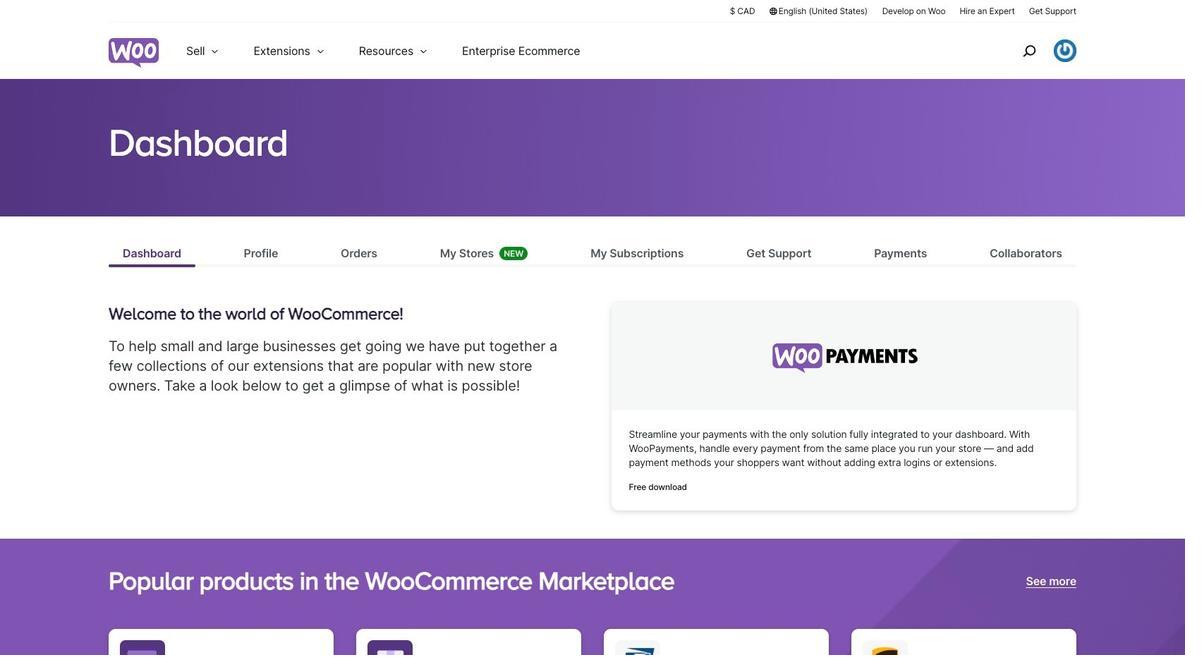 Task type: vqa. For each thing, say whether or not it's contained in the screenshot.
Service navigation menu element
yes



Task type: locate. For each thing, give the bounding box(es) containing it.
search image
[[1018, 40, 1041, 62]]

service navigation menu element
[[993, 28, 1077, 74]]

open account menu image
[[1054, 40, 1077, 62]]



